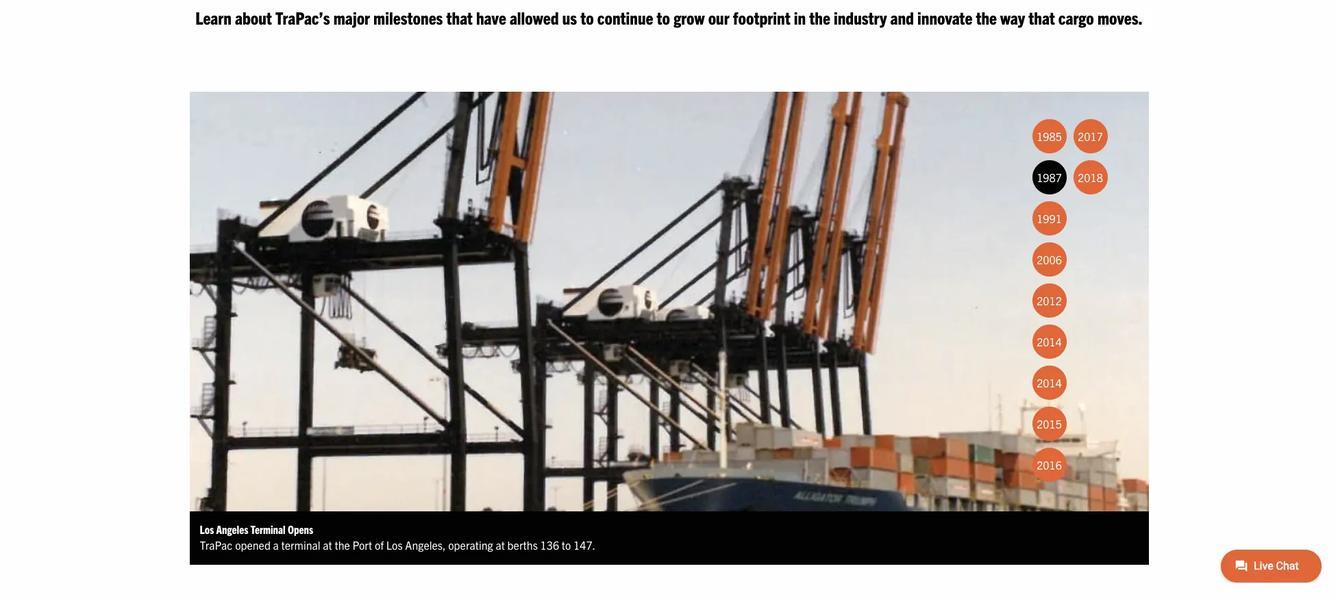 Task type: vqa. For each thing, say whether or not it's contained in the screenshot.
to to the middle
yes



Task type: locate. For each thing, give the bounding box(es) containing it.
opened
[[235, 539, 271, 552]]

2 that from the left
[[1029, 6, 1055, 28]]

0 horizontal spatial at
[[323, 539, 332, 552]]

trapac
[[200, 539, 233, 552]]

at right terminal
[[323, 539, 332, 552]]

to right 136
[[562, 539, 571, 552]]

allowed
[[510, 6, 559, 28]]

2017
[[1078, 130, 1103, 143]]

2014 down 2012
[[1037, 335, 1062, 349]]

the right 'in'
[[809, 6, 830, 28]]

1 at from the left
[[323, 539, 332, 552]]

1 vertical spatial 2014
[[1037, 376, 1062, 390]]

0 horizontal spatial to
[[562, 539, 571, 552]]

us
[[562, 6, 577, 28]]

grow
[[674, 6, 705, 28]]

berths
[[508, 539, 538, 552]]

operating
[[448, 539, 493, 552]]

2 2014 from the top
[[1037, 376, 1062, 390]]

los up 'trapac'
[[200, 523, 214, 536]]

los right of
[[386, 539, 403, 552]]

2015
[[1037, 418, 1062, 431]]

port
[[353, 539, 372, 552]]

terminal
[[251, 523, 286, 536]]

continue
[[597, 6, 653, 28]]

1 horizontal spatial at
[[496, 539, 505, 552]]

2016
[[1037, 459, 1062, 472]]

2014
[[1037, 335, 1062, 349], [1037, 376, 1062, 390]]

trapac's
[[275, 6, 330, 28]]

0 horizontal spatial that
[[446, 6, 473, 28]]

los
[[200, 523, 214, 536], [386, 539, 403, 552]]

to right us
[[581, 6, 594, 28]]

1 horizontal spatial to
[[581, 6, 594, 28]]

1 vertical spatial los
[[386, 539, 403, 552]]

the inside los angeles terminal opens trapac opened a terminal at the port of los angeles, operating at berths 136 to 147.
[[335, 539, 350, 552]]

the
[[809, 6, 830, 28], [976, 6, 997, 28], [335, 539, 350, 552]]

0 horizontal spatial los
[[200, 523, 214, 536]]

that right way
[[1029, 6, 1055, 28]]

1 that from the left
[[446, 6, 473, 28]]

1 horizontal spatial that
[[1029, 6, 1055, 28]]

to
[[581, 6, 594, 28], [657, 6, 670, 28], [562, 539, 571, 552]]

a
[[273, 539, 279, 552]]

cargo
[[1059, 6, 1094, 28]]

2014 up 2015
[[1037, 376, 1062, 390]]

the left way
[[976, 6, 997, 28]]

way
[[1001, 6, 1025, 28]]

136
[[540, 539, 559, 552]]

that left have
[[446, 6, 473, 28]]

1987
[[1037, 171, 1062, 185]]

that
[[446, 6, 473, 28], [1029, 6, 1055, 28]]

2 horizontal spatial the
[[976, 6, 997, 28]]

0 horizontal spatial the
[[335, 539, 350, 552]]

the left port
[[335, 539, 350, 552]]

to left the grow
[[657, 6, 670, 28]]

at left berths
[[496, 539, 505, 552]]

at
[[323, 539, 332, 552], [496, 539, 505, 552]]

1991
[[1037, 212, 1062, 226]]

our
[[708, 6, 730, 28]]

2 horizontal spatial to
[[657, 6, 670, 28]]

0 vertical spatial 2014
[[1037, 335, 1062, 349]]

1 horizontal spatial the
[[809, 6, 830, 28]]



Task type: describe. For each thing, give the bounding box(es) containing it.
0 vertical spatial los
[[200, 523, 214, 536]]

learn about trapac's major milestones that have allowed us to continue to grow our footprint in the industry and innovate the way that cargo moves. main content
[[176, 6, 1338, 600]]

opens
[[288, 523, 313, 536]]

footprint
[[733, 6, 791, 28]]

angeles
[[216, 523, 248, 536]]

angeles,
[[405, 539, 446, 552]]

147.
[[574, 539, 596, 552]]

major
[[333, 6, 370, 28]]

terminal
[[281, 539, 320, 552]]

have
[[476, 6, 506, 28]]

moves.
[[1098, 6, 1143, 28]]

1 2014 from the top
[[1037, 335, 1062, 349]]

milestones
[[374, 6, 443, 28]]

2006
[[1037, 253, 1062, 267]]

innovate
[[918, 6, 973, 28]]

1 horizontal spatial los
[[386, 539, 403, 552]]

learn
[[195, 6, 232, 28]]

los angeles terminal opens trapac opened a terminal at the port of los angeles, operating at berths 136 to 147.
[[200, 523, 596, 552]]

2012
[[1037, 294, 1062, 308]]

to inside los angeles terminal opens trapac opened a terminal at the port of los angeles, operating at berths 136 to 147.
[[562, 539, 571, 552]]

2 at from the left
[[496, 539, 505, 552]]

about
[[235, 6, 272, 28]]

of
[[375, 539, 384, 552]]

learn about trapac's major milestones that have allowed us to continue to grow our footprint in the industry and innovate the way that cargo moves.
[[195, 6, 1143, 28]]

and
[[891, 6, 914, 28]]

industry
[[834, 6, 887, 28]]

in
[[794, 6, 806, 28]]

2018
[[1078, 171, 1103, 185]]

1985
[[1037, 130, 1062, 143]]



